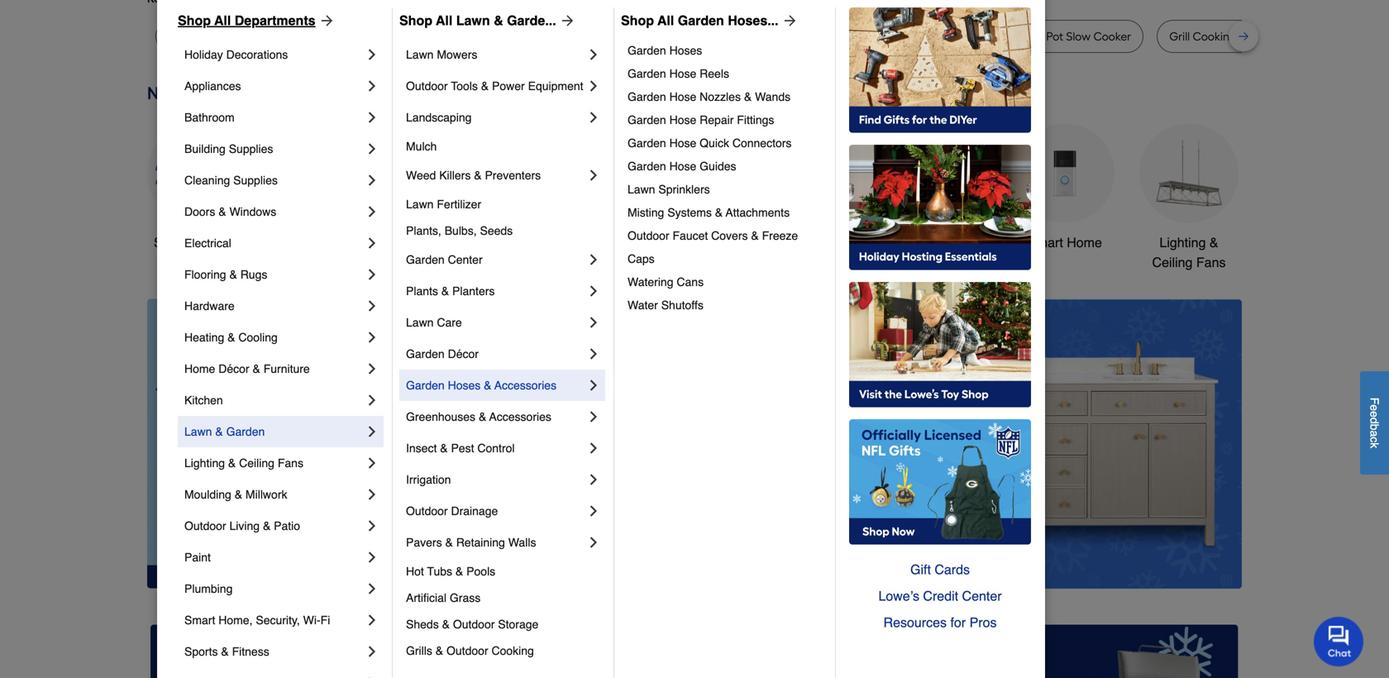 Task type: vqa. For each thing, say whether or not it's contained in the screenshot.
Attachments
yes



Task type: describe. For each thing, give the bounding box(es) containing it.
garden hose repair fittings link
[[628, 108, 824, 132]]

pest
[[451, 442, 474, 455]]

chevron right image for lawn & garden
[[364, 424, 381, 440]]

wands
[[755, 90, 791, 103]]

shop for shop all garden hoses...
[[621, 13, 654, 28]]

crock pot cooking pot
[[764, 29, 881, 43]]

chevron right image for outdoor tools & power equipment
[[586, 78, 602, 94]]

power
[[492, 79, 525, 93]]

2 cooking from the left
[[1193, 29, 1237, 43]]

wi-
[[303, 614, 321, 627]]

outdoor for outdoor tools & power equipment
[[406, 79, 448, 93]]

seeds
[[480, 224, 513, 237]]

chevron right image for kitchen
[[364, 392, 381, 409]]

center inside lowe's credit center link
[[963, 589, 1002, 604]]

patio
[[274, 520, 300, 533]]

lawn fertilizer
[[406, 198, 481, 211]]

chevron right image for paint
[[364, 549, 381, 566]]

fittings
[[737, 113, 775, 127]]

credit
[[924, 589, 959, 604]]

k
[[1369, 443, 1382, 449]]

flooring & rugs
[[184, 268, 268, 281]]

chevron right image for flooring & rugs
[[364, 266, 381, 283]]

kitchen link
[[184, 385, 364, 416]]

cans
[[677, 275, 704, 289]]

0 horizontal spatial bathroom
[[184, 111, 235, 124]]

sheds & outdoor storage link
[[406, 611, 602, 638]]

fitness
[[232, 645, 269, 658]]

artificial grass link
[[406, 585, 602, 611]]

warmer
[[682, 29, 726, 43]]

1 horizontal spatial lighting & ceiling fans link
[[1140, 124, 1239, 273]]

mulch link
[[406, 133, 602, 160]]

0 vertical spatial lighting
[[1160, 235, 1207, 250]]

misting systems & attachments
[[628, 206, 790, 219]]

plants & planters link
[[406, 275, 586, 307]]

décor for lawn
[[448, 347, 479, 361]]

walls
[[509, 536, 536, 549]]

greenhouses
[[406, 410, 476, 424]]

garden for garden hose reels
[[628, 67, 667, 80]]

1 vertical spatial accessories
[[490, 410, 552, 424]]

cleaning supplies link
[[184, 165, 364, 196]]

chevron right image for garden hoses & accessories
[[586, 377, 602, 394]]

instant pot
[[919, 29, 975, 43]]

killers
[[439, 169, 471, 182]]

crock for crock pot cooking pot
[[764, 29, 794, 43]]

pavers & retaining walls
[[406, 536, 536, 549]]

find gifts for the diyer. image
[[850, 7, 1032, 133]]

nozzles
[[700, 90, 741, 103]]

chevron right image for building supplies
[[364, 141, 381, 157]]

triple slow cooker
[[360, 29, 457, 43]]

hose for reels
[[670, 67, 697, 80]]

slow cooker
[[168, 29, 233, 43]]

lawn & garden
[[184, 425, 265, 438]]

pot for crock pot
[[305, 29, 322, 43]]

triple
[[360, 29, 389, 43]]

storage
[[498, 618, 539, 631]]

grate
[[1240, 29, 1270, 43]]

living
[[230, 520, 260, 533]]

water shutoffs link
[[628, 294, 824, 317]]

microwave
[[495, 29, 552, 43]]

smart home link
[[1016, 124, 1115, 253]]

1 e from the top
[[1369, 405, 1382, 411]]

smart for smart home
[[1028, 235, 1064, 250]]

chevron right image for lawn care
[[586, 314, 602, 331]]

1 horizontal spatial fans
[[1197, 255, 1226, 270]]

chevron right image for hardware
[[364, 298, 381, 314]]

décor for departments
[[219, 362, 249, 376]]

chevron right image for outdoor drainage
[[586, 503, 602, 520]]

doors & windows
[[184, 205, 277, 218]]

shop
[[154, 235, 185, 250]]

chevron right image for garden décor
[[586, 346, 602, 362]]

up to 40 percent off select vanities. plus get free local delivery on select vanities. image
[[441, 299, 1243, 589]]

building supplies
[[184, 142, 273, 156]]

resources for pros link
[[850, 610, 1032, 636]]

pot for instant pot
[[958, 29, 975, 43]]

shop these last-minute gifts. $99 or less. quantities are limited and won't last. image
[[147, 299, 414, 589]]

all for deals
[[188, 235, 202, 250]]

garden hose guides
[[628, 160, 737, 173]]

smart home, security, wi-fi
[[184, 614, 330, 627]]

chevron right image for home décor & furniture
[[364, 361, 381, 377]]

greenhouses & accessories
[[406, 410, 552, 424]]

hoses...
[[728, 13, 779, 28]]

outdoor inside "link"
[[453, 618, 495, 631]]

plants
[[406, 285, 438, 298]]

garden for garden hoses
[[628, 44, 667, 57]]

home décor & furniture
[[184, 362, 310, 376]]

for
[[951, 615, 966, 630]]

1 vertical spatial ceiling
[[239, 457, 275, 470]]

holiday hosting essentials. image
[[850, 145, 1032, 271]]

artificial
[[406, 591, 447, 605]]

garden hose nozzles & wands
[[628, 90, 791, 103]]

garden hose repair fittings
[[628, 113, 775, 127]]

shop all garden hoses... link
[[621, 11, 799, 31]]

grill
[[1170, 29, 1191, 43]]

garden hoses & accessories
[[406, 379, 557, 392]]

all for lawn
[[436, 13, 453, 28]]

water shutoffs
[[628, 299, 704, 312]]

scroll to item #5 element
[[916, 557, 959, 567]]

3 pot from the left
[[864, 29, 881, 43]]

pot for crock pot cooking pot
[[797, 29, 814, 43]]

outdoor living & patio
[[184, 520, 300, 533]]

garde...
[[507, 13, 556, 28]]

1 horizontal spatial bathroom
[[913, 235, 970, 250]]

2 horizontal spatial arrow right image
[[1212, 444, 1228, 460]]

tools for outdoor tools & power equipment
[[451, 79, 478, 93]]

crock for crock pot slow cooker
[[1013, 29, 1044, 43]]

garden hose quick connectors link
[[628, 132, 824, 155]]

garden hoses & accessories link
[[406, 370, 586, 401]]

hot tubs & pools link
[[406, 558, 602, 585]]

a
[[1369, 431, 1382, 437]]

shop for shop all lawn & garde...
[[400, 13, 433, 28]]

insect & pest control link
[[406, 433, 586, 464]]

covers
[[712, 229, 748, 242]]

hoses for garden hoses & accessories
[[448, 379, 481, 392]]

& inside outdoor faucet covers & freeze caps
[[751, 229, 759, 242]]

hose for nozzles
[[670, 90, 697, 103]]

garden hose quick connectors
[[628, 136, 792, 150]]

deals
[[206, 235, 240, 250]]

chevron right image for outdoor living & patio
[[364, 518, 381, 534]]

repair
[[700, 113, 734, 127]]

chevron right image for weed killers & preventers
[[586, 167, 602, 184]]

grills
[[406, 644, 433, 658]]

plants & planters
[[406, 285, 495, 298]]

1 cooker from the left
[[195, 29, 233, 43]]

chevron right image for cleaning supplies
[[364, 172, 381, 189]]

visit the lowe's toy shop. image
[[850, 282, 1032, 408]]

outdoor for outdoor drainage
[[406, 505, 448, 518]]

3 cooker from the left
[[1094, 29, 1132, 43]]

garden down kitchen link
[[226, 425, 265, 438]]

preventers
[[485, 169, 541, 182]]

arrow left image
[[455, 444, 472, 460]]

0 horizontal spatial equipment
[[528, 79, 584, 93]]

chevron right image for lawn mowers
[[586, 46, 602, 63]]

attachments
[[726, 206, 790, 219]]

pavers & retaining walls link
[[406, 527, 586, 558]]

fi
[[321, 614, 330, 627]]

plumbing
[[184, 582, 233, 596]]

landscaping
[[406, 111, 472, 124]]

lowe's
[[879, 589, 920, 604]]

chevron right image for sports & fitness
[[364, 644, 381, 660]]

lawn for lawn care
[[406, 316, 434, 329]]

electrical
[[184, 237, 231, 250]]

appliances
[[184, 79, 241, 93]]

1 horizontal spatial lighting & ceiling fans
[[1153, 235, 1226, 270]]

gift cards link
[[850, 557, 1032, 583]]

cooking
[[492, 644, 534, 658]]

outdoor for outdoor faucet covers & freeze caps
[[628, 229, 670, 242]]

grass
[[450, 591, 481, 605]]

0 vertical spatial accessories
[[495, 379, 557, 392]]

tools up the garden center
[[430, 235, 461, 250]]

0 horizontal spatial lighting
[[184, 457, 225, 470]]

arrow right image
[[556, 12, 576, 29]]

sprinklers
[[659, 183, 710, 196]]

1 cooking from the left
[[817, 29, 861, 43]]

chevron right image for electrical
[[364, 235, 381, 251]]

control
[[478, 442, 515, 455]]

greenhouses & accessories link
[[406, 401, 586, 433]]



Task type: locate. For each thing, give the bounding box(es) containing it.
3 crock from the left
[[1013, 29, 1044, 43]]

garden down food
[[628, 44, 667, 57]]

garden hoses
[[628, 44, 703, 57]]

outdoor tools & power equipment
[[406, 79, 584, 93]]

chevron right image for holiday decorations
[[364, 46, 381, 63]]

crock down departments in the top of the page
[[271, 29, 302, 43]]

1 vertical spatial home
[[184, 362, 215, 376]]

lawn down triple slow cooker
[[406, 48, 434, 61]]

0 horizontal spatial hoses
[[448, 379, 481, 392]]

garden down new deals every day during 25 days of deals image on the top of the page
[[628, 113, 667, 127]]

1 hose from the top
[[670, 67, 697, 80]]

1 horizontal spatial cooking
[[1193, 29, 1237, 43]]

1 horizontal spatial slow
[[391, 29, 416, 43]]

tools right freeze
[[821, 235, 852, 250]]

chevron right image
[[586, 46, 602, 63], [364, 78, 381, 94], [364, 109, 381, 126], [586, 109, 602, 126], [364, 235, 381, 251], [364, 266, 381, 283], [586, 314, 602, 331], [364, 329, 381, 346], [586, 346, 602, 362], [364, 392, 381, 409], [364, 424, 381, 440], [586, 440, 602, 457], [364, 455, 381, 472], [364, 486, 381, 503], [364, 518, 381, 534], [364, 581, 381, 597], [364, 675, 381, 678]]

1 horizontal spatial lighting
[[1160, 235, 1207, 250]]

cooker up lawn mowers
[[419, 29, 457, 43]]

2 slow from the left
[[391, 29, 416, 43]]

accessories up the greenhouses & accessories link
[[495, 379, 557, 392]]

1 vertical spatial kitchen
[[184, 394, 223, 407]]

chevron right image for appliances
[[364, 78, 381, 94]]

4 pot from the left
[[958, 29, 975, 43]]

0 horizontal spatial cooker
[[195, 29, 233, 43]]

1 vertical spatial center
[[963, 589, 1002, 604]]

b
[[1369, 424, 1382, 431]]

warming
[[1284, 29, 1333, 43]]

1 crock from the left
[[271, 29, 302, 43]]

equipment down freeze
[[786, 255, 849, 270]]

hoses for garden hoses
[[670, 44, 703, 57]]

outdoor tools & equipment
[[770, 235, 865, 270]]

shop all deals
[[154, 235, 240, 250]]

0 vertical spatial kitchen
[[646, 235, 690, 250]]

gift
[[911, 562, 931, 577]]

0 horizontal spatial ceiling
[[239, 457, 275, 470]]

home inside "link"
[[184, 362, 215, 376]]

up to 30 percent off select grills and accessories. image
[[894, 625, 1239, 678]]

1 vertical spatial fans
[[278, 457, 304, 470]]

garden up lawn sprinklers
[[628, 160, 667, 173]]

outdoor faucet covers & freeze caps
[[628, 229, 802, 266]]

building supplies link
[[184, 133, 364, 165]]

kitchen for kitchen faucets
[[646, 235, 690, 250]]

1 pot from the left
[[305, 29, 322, 43]]

new deals every day during 25 days of deals image
[[147, 79, 1243, 107]]

smart home
[[1028, 235, 1103, 250]]

crock pot slow cooker
[[1013, 29, 1132, 43]]

0 horizontal spatial lighting & ceiling fans link
[[184, 448, 364, 479]]

garden down lawn care
[[406, 347, 445, 361]]

&
[[494, 13, 503, 28], [1273, 29, 1281, 43], [481, 79, 489, 93], [744, 90, 752, 103], [474, 169, 482, 182], [219, 205, 226, 218], [715, 206, 723, 219], [751, 229, 759, 242], [856, 235, 865, 250], [1210, 235, 1219, 250], [230, 268, 237, 281], [442, 285, 449, 298], [228, 331, 235, 344], [253, 362, 260, 376], [484, 379, 492, 392], [479, 410, 487, 424], [215, 425, 223, 438], [440, 442, 448, 455], [228, 457, 236, 470], [235, 488, 242, 501], [263, 520, 271, 533], [445, 536, 453, 549], [456, 565, 463, 578], [442, 618, 450, 631], [436, 644, 444, 658], [221, 645, 229, 658]]

1 horizontal spatial ceiling
[[1153, 255, 1193, 270]]

rugs
[[240, 268, 268, 281]]

shop all deals link
[[147, 124, 247, 253]]

hose for guides
[[670, 160, 697, 173]]

1 vertical spatial smart
[[184, 614, 215, 627]]

shop inside shop all departments link
[[178, 13, 211, 28]]

5 hose from the top
[[670, 160, 697, 173]]

1 horizontal spatial arrow right image
[[779, 12, 799, 29]]

0 vertical spatial bathroom
[[184, 111, 235, 124]]

outdoor up landscaping
[[406, 79, 448, 93]]

arrow right image
[[316, 12, 335, 29], [779, 12, 799, 29], [1212, 444, 1228, 460]]

hoses
[[670, 44, 703, 57], [448, 379, 481, 392]]

garden for garden décor
[[406, 347, 445, 361]]

pros
[[970, 615, 997, 630]]

chevron right image for plants & planters
[[586, 283, 602, 299]]

2 horizontal spatial shop
[[621, 13, 654, 28]]

recommended searches for you heading
[[147, 0, 1243, 7]]

retaining
[[456, 536, 505, 549]]

0 vertical spatial décor
[[448, 347, 479, 361]]

drainage
[[451, 505, 498, 518]]

decorations down shop all departments link
[[226, 48, 288, 61]]

lawn for lawn fertilizer
[[406, 198, 434, 211]]

1 vertical spatial décor
[[219, 362, 249, 376]]

1 shop from the left
[[178, 13, 211, 28]]

all right shop
[[188, 235, 202, 250]]

holiday decorations
[[184, 48, 288, 61]]

center down bulbs,
[[448, 253, 483, 266]]

decorations down christmas
[[534, 255, 604, 270]]

garden down garden hose reels
[[628, 90, 667, 103]]

quick
[[700, 136, 730, 150]]

sports & fitness
[[184, 645, 269, 658]]

garden décor link
[[406, 338, 586, 370]]

hose for quick
[[670, 136, 697, 150]]

0 vertical spatial home
[[1067, 235, 1103, 250]]

kitchen faucets
[[646, 235, 741, 250]]

e up d at the bottom of the page
[[1369, 405, 1382, 411]]

1 horizontal spatial crock
[[764, 29, 794, 43]]

garden for garden hoses & accessories
[[406, 379, 445, 392]]

garden décor
[[406, 347, 479, 361]]

flooring & rugs link
[[184, 259, 364, 290]]

garden up greenhouses
[[406, 379, 445, 392]]

1 vertical spatial supplies
[[233, 174, 278, 187]]

sheds
[[406, 618, 439, 631]]

outdoor down 'attachments'
[[770, 235, 818, 250]]

equipment right power
[[528, 79, 584, 93]]

all up slow cooker
[[214, 13, 231, 28]]

shop inside 'shop all lawn & garde...' link
[[400, 13, 433, 28]]

0 vertical spatial fans
[[1197, 255, 1226, 270]]

garden inside "link"
[[406, 253, 445, 266]]

decorations for christmas
[[534, 255, 604, 270]]

0 horizontal spatial crock
[[271, 29, 302, 43]]

all up food
[[658, 13, 674, 28]]

bulbs,
[[445, 224, 477, 237]]

supplies for cleaning supplies
[[233, 174, 278, 187]]

arrow right image for shop all garden hoses...
[[779, 12, 799, 29]]

all for departments
[[214, 13, 231, 28]]

0 vertical spatial hoses
[[670, 44, 703, 57]]

tools down 'mowers'
[[451, 79, 478, 93]]

shop all departments link
[[178, 11, 335, 31]]

misting
[[628, 206, 665, 219]]

lawn fertilizer link
[[406, 191, 602, 218]]

e up b
[[1369, 411, 1382, 418]]

décor down care
[[448, 347, 479, 361]]

lawn up misting
[[628, 183, 656, 196]]

garden hoses link
[[628, 39, 824, 62]]

chevron right image for bathroom
[[364, 109, 381, 126]]

1 vertical spatial lighting & ceiling fans link
[[184, 448, 364, 479]]

f e e d b a c k
[[1369, 398, 1382, 449]]

tools
[[451, 79, 478, 93], [430, 235, 461, 250], [821, 235, 852, 250]]

1 vertical spatial lighting
[[184, 457, 225, 470]]

1 slow from the left
[[168, 29, 192, 43]]

cooker left grill
[[1094, 29, 1132, 43]]

0 horizontal spatial décor
[[219, 362, 249, 376]]

décor inside garden décor link
[[448, 347, 479, 361]]

chevron right image for smart home, security, wi-fi
[[364, 612, 381, 629]]

& inside outdoor tools & equipment
[[856, 235, 865, 250]]

outdoor down misting
[[628, 229, 670, 242]]

outdoor up grills & outdoor cooking
[[453, 618, 495, 631]]

plants,
[[406, 224, 442, 237]]

christmas decorations
[[534, 235, 604, 270]]

microwave countertop
[[495, 29, 615, 43]]

lawn care
[[406, 316, 462, 329]]

lawn mowers link
[[406, 39, 586, 70]]

cooker up holiday
[[195, 29, 233, 43]]

mulch
[[406, 140, 437, 153]]

2 horizontal spatial crock
[[1013, 29, 1044, 43]]

lawn left care
[[406, 316, 434, 329]]

lighting
[[1160, 235, 1207, 250], [184, 457, 225, 470]]

hardware
[[184, 299, 235, 313]]

lawn up moulding
[[184, 425, 212, 438]]

artificial grass
[[406, 591, 481, 605]]

1 horizontal spatial home
[[1067, 235, 1103, 250]]

1 vertical spatial decorations
[[534, 255, 604, 270]]

2 pot from the left
[[797, 29, 814, 43]]

1 vertical spatial bathroom
[[913, 235, 970, 250]]

resources for pros
[[884, 615, 997, 630]]

decorations for holiday
[[226, 48, 288, 61]]

smart for smart home, security, wi-fi
[[184, 614, 215, 627]]

center inside garden center "link"
[[448, 253, 483, 266]]

outdoor for outdoor tools & equipment
[[770, 235, 818, 250]]

0 horizontal spatial center
[[448, 253, 483, 266]]

shutoffs
[[662, 299, 704, 312]]

outdoor for outdoor living & patio
[[184, 520, 226, 533]]

garden for garden hose guides
[[628, 160, 667, 173]]

up to 35 percent off select small appliances. image
[[522, 625, 868, 678]]

outdoor down sheds & outdoor storage
[[447, 644, 489, 658]]

1 horizontal spatial smart
[[1028, 235, 1064, 250]]

2 shop from the left
[[400, 13, 433, 28]]

outdoor inside outdoor tools & equipment
[[770, 235, 818, 250]]

home,
[[219, 614, 253, 627]]

1 vertical spatial lighting & ceiling fans
[[184, 457, 304, 470]]

care
[[437, 316, 462, 329]]

1 horizontal spatial decorations
[[534, 255, 604, 270]]

garden for garden hose repair fittings
[[628, 113, 667, 127]]

garden
[[678, 13, 724, 28], [628, 44, 667, 57], [628, 67, 667, 80], [628, 90, 667, 103], [628, 113, 667, 127], [628, 136, 667, 150], [628, 160, 667, 173], [406, 253, 445, 266], [406, 347, 445, 361], [406, 379, 445, 392], [226, 425, 265, 438]]

kitchen for kitchen
[[184, 394, 223, 407]]

décor down the heating & cooling
[[219, 362, 249, 376]]

1 horizontal spatial shop
[[400, 13, 433, 28]]

shop up slow cooker
[[178, 13, 211, 28]]

2 e from the top
[[1369, 411, 1382, 418]]

chevron right image for pavers & retaining walls
[[586, 534, 602, 551]]

0 horizontal spatial smart
[[184, 614, 215, 627]]

shop up triple slow cooker
[[400, 13, 433, 28]]

supplies up windows
[[233, 174, 278, 187]]

0 horizontal spatial slow
[[168, 29, 192, 43]]

gift cards
[[911, 562, 970, 577]]

1 horizontal spatial bathroom link
[[892, 124, 991, 253]]

weed killers & preventers
[[406, 169, 541, 182]]

garden center
[[406, 253, 483, 266]]

chevron right image for doors & windows
[[364, 204, 381, 220]]

0 horizontal spatial cooking
[[817, 29, 861, 43]]

crock right instant pot
[[1013, 29, 1044, 43]]

shop inside shop all garden hoses... link
[[621, 13, 654, 28]]

0 vertical spatial equipment
[[528, 79, 584, 93]]

4 hose from the top
[[670, 136, 697, 150]]

garden up warmer on the top of the page
[[678, 13, 724, 28]]

garden hose reels link
[[628, 62, 824, 85]]

0 vertical spatial lighting & ceiling fans
[[1153, 235, 1226, 270]]

shop for shop all departments
[[178, 13, 211, 28]]

chevron right image for garden center
[[586, 251, 602, 268]]

lawn for lawn mowers
[[406, 48, 434, 61]]

kitchen up caps
[[646, 235, 690, 250]]

garden for garden hose nozzles & wands
[[628, 90, 667, 103]]

lawn for lawn sprinklers
[[628, 183, 656, 196]]

tools for outdoor tools & equipment
[[821, 235, 852, 250]]

1 horizontal spatial center
[[963, 589, 1002, 604]]

chevron right image for heating & cooling
[[364, 329, 381, 346]]

chevron right image for insect & pest control
[[586, 440, 602, 457]]

lowe's credit center link
[[850, 583, 1032, 610]]

2 crock from the left
[[764, 29, 794, 43]]

crock down hoses...
[[764, 29, 794, 43]]

0 horizontal spatial kitchen
[[184, 394, 223, 407]]

0 horizontal spatial fans
[[278, 457, 304, 470]]

hose up 'garden hose guides'
[[670, 136, 697, 150]]

chevron right image for moulding & millwork
[[364, 486, 381, 503]]

smart home, security, wi-fi link
[[184, 605, 364, 636]]

crock for crock pot
[[271, 29, 302, 43]]

departments
[[235, 13, 316, 28]]

hoses up greenhouses & accessories
[[448, 379, 481, 392]]

heating & cooling
[[184, 331, 278, 344]]

3 hose from the top
[[670, 113, 697, 127]]

0 vertical spatial center
[[448, 253, 483, 266]]

c
[[1369, 437, 1382, 443]]

accessories up control
[[490, 410, 552, 424]]

garden down plants,
[[406, 253, 445, 266]]

0 vertical spatial lighting & ceiling fans link
[[1140, 124, 1239, 273]]

0 horizontal spatial decorations
[[226, 48, 288, 61]]

landscaping link
[[406, 102, 586, 133]]

plumbing link
[[184, 573, 364, 605]]

outdoor inside outdoor faucet covers & freeze caps
[[628, 229, 670, 242]]

outdoor down irrigation
[[406, 505, 448, 518]]

lawn up 'mowers'
[[456, 13, 490, 28]]

scroll to item #2 image
[[797, 559, 837, 565]]

building
[[184, 142, 226, 156]]

lawn for lawn & garden
[[184, 425, 212, 438]]

all for garden
[[658, 13, 674, 28]]

shop up food
[[621, 13, 654, 28]]

2 hose from the top
[[670, 90, 697, 103]]

0 horizontal spatial bathroom link
[[184, 102, 364, 133]]

2 horizontal spatial cooker
[[1094, 29, 1132, 43]]

chat invite button image
[[1314, 616, 1365, 667]]

3 shop from the left
[[621, 13, 654, 28]]

1 horizontal spatial kitchen
[[646, 235, 690, 250]]

garden up 'garden hose guides'
[[628, 136, 667, 150]]

5 pot from the left
[[1047, 29, 1064, 43]]

hose down garden hoses on the top of page
[[670, 67, 697, 80]]

0 horizontal spatial home
[[184, 362, 215, 376]]

sports & fitness link
[[184, 636, 364, 668]]

hoses down food warmer
[[670, 44, 703, 57]]

hose down new deals every day during 25 days of deals image on the top of the page
[[670, 113, 697, 127]]

0 horizontal spatial shop
[[178, 13, 211, 28]]

all up lawn mowers
[[436, 13, 453, 28]]

outdoor drainage
[[406, 505, 498, 518]]

chevron right image for plumbing
[[364, 581, 381, 597]]

lowe's credit center
[[879, 589, 1002, 604]]

hose inside 'link'
[[670, 90, 697, 103]]

chevron right image
[[364, 46, 381, 63], [586, 78, 602, 94], [364, 141, 381, 157], [586, 167, 602, 184], [364, 172, 381, 189], [364, 204, 381, 220], [586, 251, 602, 268], [586, 283, 602, 299], [364, 298, 381, 314], [364, 361, 381, 377], [586, 377, 602, 394], [586, 409, 602, 425], [586, 472, 602, 488], [586, 503, 602, 520], [586, 534, 602, 551], [364, 549, 381, 566], [364, 612, 381, 629], [364, 644, 381, 660]]

hose down garden hose reels
[[670, 90, 697, 103]]

outdoor down moulding
[[184, 520, 226, 533]]

décor inside home décor & furniture "link"
[[219, 362, 249, 376]]

pot for crock pot slow cooker
[[1047, 29, 1064, 43]]

hose up sprinklers
[[670, 160, 697, 173]]

d
[[1369, 418, 1382, 424]]

rack
[[1336, 29, 1362, 43]]

garden for garden hose quick connectors
[[628, 136, 667, 150]]

equipment
[[528, 79, 584, 93], [786, 255, 849, 270]]

tools inside outdoor tools & equipment
[[821, 235, 852, 250]]

shop all lawn & garde...
[[400, 13, 556, 28]]

scroll to item #4 image
[[876, 559, 916, 565]]

supplies up cleaning supplies
[[229, 142, 273, 156]]

garden down garden hoses on the top of page
[[628, 67, 667, 80]]

arrow right image inside shop all garden hoses... link
[[779, 12, 799, 29]]

hardware link
[[184, 290, 364, 322]]

garden for garden center
[[406, 253, 445, 266]]

0 vertical spatial supplies
[[229, 142, 273, 156]]

lawn & garden link
[[184, 416, 364, 448]]

cooker
[[195, 29, 233, 43], [419, 29, 457, 43], [1094, 29, 1132, 43]]

0 vertical spatial smart
[[1028, 235, 1064, 250]]

grills & outdoor cooking
[[406, 644, 534, 658]]

plants, bulbs, seeds
[[406, 224, 513, 237]]

1 horizontal spatial décor
[[448, 347, 479, 361]]

all
[[214, 13, 231, 28], [436, 13, 453, 28], [658, 13, 674, 28], [188, 235, 202, 250]]

grill cooking grate & warming rack
[[1170, 29, 1362, 43]]

1 vertical spatial equipment
[[786, 255, 849, 270]]

supplies for building supplies
[[229, 142, 273, 156]]

lawn up plants,
[[406, 198, 434, 211]]

fertilizer
[[437, 198, 481, 211]]

& inside "link"
[[253, 362, 260, 376]]

lighting & ceiling fans link
[[1140, 124, 1239, 273], [184, 448, 364, 479]]

equipment inside outdoor tools & equipment
[[786, 255, 849, 270]]

kitchen up lawn & garden
[[184, 394, 223, 407]]

hose for repair
[[670, 113, 697, 127]]

lawn
[[456, 13, 490, 28], [406, 48, 434, 61], [628, 183, 656, 196], [406, 198, 434, 211], [406, 316, 434, 329], [184, 425, 212, 438]]

0 horizontal spatial arrow right image
[[316, 12, 335, 29]]

arrow right image for shop all departments
[[316, 12, 335, 29]]

1 horizontal spatial hoses
[[670, 44, 703, 57]]

officially licensed n f l gifts. shop now. image
[[850, 419, 1032, 545]]

2 cooker from the left
[[419, 29, 457, 43]]

& inside 'link'
[[744, 90, 752, 103]]

outdoor drainage link
[[406, 496, 586, 527]]

0 vertical spatial ceiling
[[1153, 255, 1193, 270]]

decorations inside "link"
[[534, 255, 604, 270]]

arrow right image inside shop all departments link
[[316, 12, 335, 29]]

1 vertical spatial hoses
[[448, 379, 481, 392]]

1 horizontal spatial equipment
[[786, 255, 849, 270]]

chevron right image for irrigation
[[586, 472, 602, 488]]

cooking
[[817, 29, 861, 43], [1193, 29, 1237, 43]]

flooring
[[184, 268, 226, 281]]

center up 'pros'
[[963, 589, 1002, 604]]

chevron right image for greenhouses & accessories
[[586, 409, 602, 425]]

1 horizontal spatial cooker
[[419, 29, 457, 43]]

2 horizontal spatial slow
[[1067, 29, 1091, 43]]

0 horizontal spatial lighting & ceiling fans
[[184, 457, 304, 470]]

cooling
[[239, 331, 278, 344]]

chevron right image for landscaping
[[586, 109, 602, 126]]

0 vertical spatial decorations
[[226, 48, 288, 61]]

chevron right image for lighting & ceiling fans
[[364, 455, 381, 472]]

outdoor faucet covers & freeze caps link
[[628, 224, 824, 271]]

garden inside 'link'
[[628, 90, 667, 103]]

3 slow from the left
[[1067, 29, 1091, 43]]

garden hose nozzles & wands link
[[628, 85, 824, 108]]

get up to 2 free select tools or batteries when you buy 1 with select purchases. image
[[151, 625, 496, 678]]



